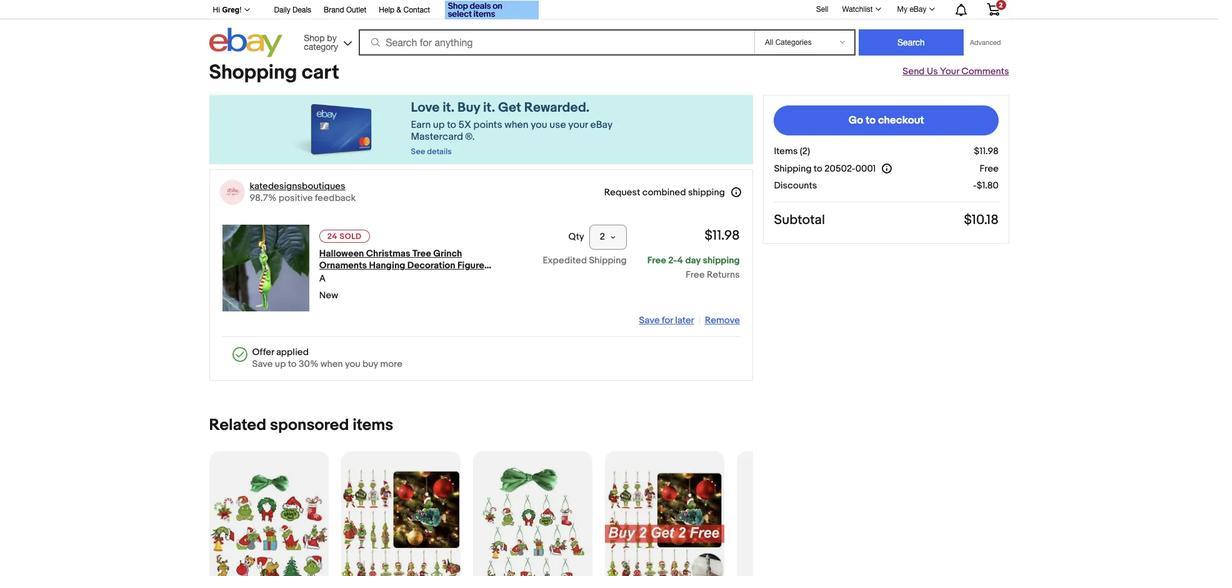 Task type: vqa. For each thing, say whether or not it's contained in the screenshot.
15/25
no



Task type: describe. For each thing, give the bounding box(es) containing it.
advanced link
[[964, 30, 1007, 55]]

send us your comments link
[[903, 66, 1009, 78]]

gift
[[357, 272, 373, 284]]

category
[[304, 42, 338, 52]]

decoration
[[407, 260, 455, 272]]

®.
[[465, 131, 475, 143]]

get
[[498, 100, 521, 116]]

sell
[[816, 5, 829, 14]]

qty
[[569, 231, 584, 243]]

pendant
[[319, 272, 355, 284]]

katedesignsboutiques 98.7% positive feedback
[[250, 181, 356, 204]]

day
[[685, 255, 701, 267]]

figure
[[458, 260, 484, 272]]

expedited
[[543, 255, 587, 267]]

your
[[568, 119, 588, 131]]

up inside 'offer applied save up to 30% when you buy more'
[[275, 358, 286, 370]]

$10.18
[[964, 213, 999, 229]]

later
[[675, 315, 694, 327]]

applied
[[276, 347, 309, 359]]

2 it. from the left
[[483, 100, 495, 116]]

to left 20502-
[[814, 163, 822, 175]]

to inside love it. buy it. get rewarded. earn up to 5x points when you use your ebay mastercard ®. see details
[[447, 119, 456, 131]]

returns
[[707, 269, 740, 281]]

a
[[319, 273, 326, 285]]

my
[[897, 5, 908, 14]]

30%
[[299, 358, 318, 370]]

free for free 2-4 day shipping free returns
[[647, 255, 666, 267]]

when inside 'offer applied save up to 30% when you buy more'
[[320, 358, 343, 370]]

greg
[[222, 6, 240, 14]]

watchlist
[[842, 5, 873, 14]]

items
[[774, 146, 798, 158]]

when inside love it. buy it. get rewarded. earn up to 5x points when you use your ebay mastercard ®. see details
[[505, 119, 529, 131]]

a new
[[319, 273, 338, 302]]

daily deals
[[274, 6, 311, 14]]

you inside love it. buy it. get rewarded. earn up to 5x points when you use your ebay mastercard ®. see details
[[531, 119, 547, 131]]

0001
[[855, 163, 876, 175]]

0 horizontal spatial shipping
[[589, 255, 627, 267]]

offer
[[252, 347, 274, 359]]

christmas
[[366, 248, 410, 260]]

1 vertical spatial $11.98
[[705, 228, 740, 244]]

24
[[327, 232, 337, 242]]

halloween
[[319, 248, 364, 260]]

checkout
[[878, 114, 924, 127]]

(2)
[[800, 146, 810, 158]]

sponsored
[[270, 416, 349, 435]]

save for later
[[639, 315, 694, 327]]

0 vertical spatial shipping
[[774, 163, 811, 175]]

tree
[[412, 248, 431, 260]]

halloween christmas tree grinch ornaments hanging decoration figure pendant gift image
[[222, 225, 309, 312]]

us
[[927, 66, 938, 78]]

go to checkout
[[848, 114, 924, 127]]

deals
[[293, 6, 311, 14]]

offer applied save up to 30% when you buy more
[[252, 347, 403, 370]]

send us your comments
[[903, 66, 1009, 78]]

subtotal
[[774, 213, 825, 229]]

up inside love it. buy it. get rewarded. earn up to 5x points when you use your ebay mastercard ®. see details
[[433, 119, 445, 131]]

account navigation
[[206, 0, 1009, 21]]

see
[[411, 147, 425, 157]]

98.7%
[[250, 193, 277, 204]]

shipping inside free 2-4 day shipping free returns
[[703, 255, 740, 267]]

sold
[[340, 232, 362, 242]]

none submit inside the shop by category banner
[[859, 29, 964, 56]]

mastercard image
[[287, 100, 377, 159]]

1 horizontal spatial save
[[639, 315, 660, 327]]

-$1.80
[[973, 180, 999, 192]]

hi
[[213, 6, 220, 14]]

shop by category banner
[[206, 0, 1009, 61]]

help & contact
[[379, 6, 430, 14]]

earn
[[411, 119, 431, 131]]

save inside 'offer applied save up to 30% when you buy more'
[[252, 358, 273, 370]]

help & contact link
[[379, 4, 430, 18]]

related sponsored items
[[209, 416, 393, 435]]

go to checkout button
[[774, 106, 999, 136]]

feedback
[[315, 193, 356, 204]]

you inside 'offer applied save up to 30% when you buy more'
[[345, 358, 361, 370]]

ornaments
[[319, 260, 367, 272]]

combined
[[642, 187, 686, 198]]

free for free
[[980, 163, 999, 175]]

brand outlet link
[[324, 4, 367, 18]]

shop by category
[[304, 33, 338, 52]]

1 it. from the left
[[443, 100, 455, 116]]

2
[[999, 1, 1003, 9]]

request combined shipping
[[604, 187, 725, 198]]

0 vertical spatial shipping
[[688, 187, 725, 198]]



Task type: locate. For each thing, give the bounding box(es) containing it.
katedesignsboutiques link
[[250, 181, 345, 193]]

shipping right combined at the top of page
[[688, 187, 725, 198]]

advanced
[[970, 39, 1001, 46]]

to inside button
[[866, 114, 876, 127]]

details
[[427, 147, 452, 157]]

1 vertical spatial ebay
[[590, 119, 612, 131]]

0 horizontal spatial up
[[275, 358, 286, 370]]

free
[[980, 163, 999, 175], [647, 255, 666, 267], [686, 269, 705, 281]]

1 vertical spatial free
[[647, 255, 666, 267]]

save left for at bottom right
[[639, 315, 660, 327]]

kate designs boutiques image
[[220, 180, 245, 205]]

it. up points
[[483, 100, 495, 116]]

20502-
[[824, 163, 855, 175]]

free up $1.80
[[980, 163, 999, 175]]

remove button
[[705, 315, 740, 327]]

to inside 'offer applied save up to 30% when you buy more'
[[288, 358, 297, 370]]

shipping right expedited
[[589, 255, 627, 267]]

0 vertical spatial free
[[980, 163, 999, 175]]

2 horizontal spatial free
[[980, 163, 999, 175]]

shop by category button
[[298, 28, 355, 55]]

$11.98 up -$1.80
[[974, 146, 999, 158]]

sell link
[[811, 5, 834, 14]]

when right 30%
[[320, 358, 343, 370]]

1 vertical spatial shipping
[[589, 255, 627, 267]]

watchlist link
[[835, 2, 887, 17]]

Search for anything text field
[[361, 31, 752, 54]]

1 horizontal spatial ebay
[[910, 5, 927, 14]]

shop
[[304, 33, 325, 43]]

$11.98
[[974, 146, 999, 158], [705, 228, 740, 244]]

to left 30%
[[288, 358, 297, 370]]

2 link
[[979, 0, 1007, 18]]

up right offer
[[275, 358, 286, 370]]

save left applied
[[252, 358, 273, 370]]

daily
[[274, 6, 291, 14]]

my ebay
[[897, 5, 927, 14]]

1 horizontal spatial you
[[531, 119, 547, 131]]

save for later button
[[639, 315, 694, 327]]

daily deals link
[[274, 4, 311, 18]]

shipping up returns
[[703, 255, 740, 267]]

free down day
[[686, 269, 705, 281]]

you left the use
[[531, 119, 547, 131]]

up
[[433, 119, 445, 131], [275, 358, 286, 370]]

0 horizontal spatial it.
[[443, 100, 455, 116]]

1 vertical spatial you
[[345, 358, 361, 370]]

1 horizontal spatial $11.98
[[974, 146, 999, 158]]

your
[[940, 66, 959, 78]]

!
[[240, 6, 242, 14]]

help
[[379, 6, 395, 14]]

1 vertical spatial save
[[252, 358, 273, 370]]

use
[[550, 119, 566, 131]]

remove
[[705, 315, 740, 327]]

you
[[531, 119, 547, 131], [345, 358, 361, 370]]

love
[[411, 100, 440, 116]]

shopping cart
[[209, 61, 339, 85]]

shipping to 20502-0001
[[774, 163, 876, 175]]

1 horizontal spatial when
[[505, 119, 529, 131]]

hi greg !
[[213, 6, 242, 14]]

when down get
[[505, 119, 529, 131]]

0 vertical spatial when
[[505, 119, 529, 131]]

0 vertical spatial save
[[639, 315, 660, 327]]

contact
[[403, 6, 430, 14]]

to right the go
[[866, 114, 876, 127]]

-
[[973, 180, 977, 192]]

it.
[[443, 100, 455, 116], [483, 100, 495, 116]]

shopping
[[209, 61, 297, 85]]

1 vertical spatial when
[[320, 358, 343, 370]]

free left the 2-
[[647, 255, 666, 267]]

1 vertical spatial shipping
[[703, 255, 740, 267]]

0 horizontal spatial ebay
[[590, 119, 612, 131]]

mastercard
[[411, 131, 463, 143]]

1 horizontal spatial up
[[433, 119, 445, 131]]

1 horizontal spatial it.
[[483, 100, 495, 116]]

for
[[662, 315, 673, 327]]

buy
[[458, 100, 480, 116]]

0 horizontal spatial free
[[647, 255, 666, 267]]

save
[[639, 315, 660, 327], [252, 358, 273, 370]]

0 horizontal spatial save
[[252, 358, 273, 370]]

24 sold halloween christmas tree grinch ornaments hanging decoration figure pendant gift
[[319, 232, 484, 284]]

ebay inside love it. buy it. get rewarded. earn up to 5x points when you use your ebay mastercard ®. see details
[[590, 119, 612, 131]]

0 vertical spatial up
[[433, 119, 445, 131]]

buy
[[363, 358, 378, 370]]

ebay right my at the top
[[910, 5, 927, 14]]

up right "earn"
[[433, 119, 445, 131]]

0 horizontal spatial $11.98
[[705, 228, 740, 244]]

ebay right the your
[[590, 119, 612, 131]]

2-
[[668, 255, 677, 267]]

$1.80
[[977, 180, 999, 192]]

1 vertical spatial up
[[275, 358, 286, 370]]

None submit
[[859, 29, 964, 56]]

0 horizontal spatial when
[[320, 358, 343, 370]]

to left "5x"
[[447, 119, 456, 131]]

discounts
[[774, 180, 817, 192]]

$11.98 up returns
[[705, 228, 740, 244]]

when
[[505, 119, 529, 131], [320, 358, 343, 370]]

my ebay link
[[890, 2, 940, 17]]

get an extra 15% off image
[[445, 1, 539, 19]]

2 vertical spatial free
[[686, 269, 705, 281]]

items (2)
[[774, 146, 810, 158]]

halloween christmas tree grinch ornaments hanging decoration figure pendant gift link
[[319, 248, 491, 284]]

0 vertical spatial $11.98
[[974, 146, 999, 158]]

brand
[[324, 6, 344, 14]]

brand outlet
[[324, 6, 367, 14]]

0 vertical spatial ebay
[[910, 5, 927, 14]]

shipping
[[774, 163, 811, 175], [589, 255, 627, 267]]

5x
[[459, 119, 471, 131]]

related
[[209, 416, 266, 435]]

free 2-4 day shipping free returns
[[647, 255, 740, 281]]

it. left buy
[[443, 100, 455, 116]]

0 horizontal spatial you
[[345, 358, 361, 370]]

shipping down items (2)
[[774, 163, 811, 175]]

rewarded.
[[524, 100, 590, 116]]

0 vertical spatial you
[[531, 119, 547, 131]]

comments
[[961, 66, 1009, 78]]

send
[[903, 66, 925, 78]]

&
[[397, 6, 401, 14]]

go
[[848, 114, 863, 127]]

katedesignsboutiques
[[250, 181, 345, 193]]

ebay inside my ebay link
[[910, 5, 927, 14]]

grinch
[[433, 248, 462, 260]]

1 horizontal spatial free
[[686, 269, 705, 281]]

expedited shipping
[[543, 255, 627, 267]]

points
[[474, 119, 502, 131]]

cart
[[302, 61, 339, 85]]

1 horizontal spatial shipping
[[774, 163, 811, 175]]

more
[[380, 358, 403, 370]]

by
[[327, 33, 337, 43]]

you left buy
[[345, 358, 361, 370]]

to
[[866, 114, 876, 127], [447, 119, 456, 131], [814, 163, 822, 175], [288, 358, 297, 370]]



